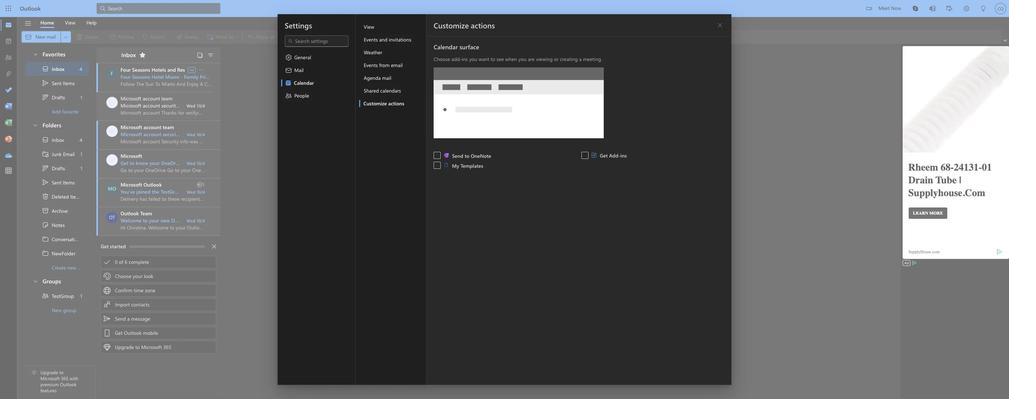 Task type: locate. For each thing, give the bounding box(es) containing it.
1 vertical spatial 4
[[79, 136, 82, 143]]

 tree item
[[26, 62, 89, 76], [26, 133, 89, 147]]

1 horizontal spatial new
[[161, 217, 170, 224]]

calendars
[[381, 87, 401, 94]]


[[42, 193, 49, 200]]

favorites tree
[[26, 45, 89, 119]]

tree containing 
[[26, 133, 98, 275]]

1 events from the top
[[364, 36, 378, 43]]

1 vertical spatial  sent items
[[42, 179, 75, 186]]

 tree item
[[26, 90, 89, 104], [26, 161, 89, 175]]

2 microsoft account team from the top
[[121, 124, 174, 131]]

3 wed from the top
[[187, 160, 196, 166]]

sent up  tree item in the left of the page
[[52, 179, 62, 186]]

1 horizontal spatial testgroup
[[161, 188, 184, 195]]

1 vertical spatial send
[[115, 315, 126, 322]]

0 vertical spatial  sent items
[[42, 79, 75, 87]]

1 wed from the top
[[187, 103, 195, 109]]

know
[[136, 160, 148, 166]]

1 horizontal spatial choose
[[434, 56, 450, 62]]

0 vertical spatial mobile
[[253, 160, 269, 166]]

0
[[115, 259, 118, 265]]

 inside the favorites tree item
[[33, 51, 38, 57]]

2 select a conversation checkbox from the top
[[106, 183, 121, 194]]

team up microsoft account security info was added
[[163, 124, 174, 131]]

 down favorites
[[42, 65, 49, 72]]

to for upgrade to microsoft 365 with premium outlook features
[[59, 370, 64, 376]]

message list section
[[97, 45, 269, 399]]

events inside button
[[364, 36, 378, 43]]

0 vertical spatial four
[[121, 66, 131, 73]]

2 vertical spatial  button
[[29, 275, 41, 288]]

get for get started
[[101, 243, 109, 250]]

Select a conversation checkbox
[[106, 154, 121, 166]]

5 wed from the top
[[187, 218, 196, 224]]

Select a conversation checkbox
[[106, 212, 121, 223]]

0 vertical spatial  button
[[29, 48, 41, 61]]

message list no conversations selected list box
[[97, 63, 269, 399]]

you left are
[[519, 56, 527, 62]]

0 vertical spatial 
[[42, 65, 49, 72]]

 inside groups tree item
[[33, 278, 38, 284]]

inbox up  junk email
[[52, 136, 64, 143]]

2  tree item from the top
[[26, 246, 89, 260]]

1 vertical spatial 
[[42, 165, 49, 172]]

1  from the top
[[42, 65, 49, 72]]

 button inside the favorites tree item
[[29, 48, 41, 61]]

0 vertical spatial 
[[42, 79, 49, 87]]

 tree item up deleted
[[26, 175, 89, 189]]

 tree item up newfolder
[[26, 232, 98, 246]]

send inside message list no conversations selected list box
[[115, 315, 126, 322]]

0 vertical spatial choose
[[434, 56, 450, 62]]

events inside button
[[364, 62, 378, 68]]

0 vertical spatial customize
[[434, 20, 469, 30]]

new
[[52, 307, 62, 313]]

application
[[0, 0, 1010, 399]]

365 inside 'upgrade to microsoft 365 with premium outlook features'
[[61, 376, 68, 382]]

customize actions up surface
[[434, 20, 495, 30]]

1  sent items from the top
[[42, 79, 75, 87]]

 down 
[[285, 92, 292, 99]]

0 horizontal spatial and
[[167, 66, 176, 73]]

read
[[322, 33, 332, 40]]

dialog
[[0, 0, 1010, 399]]

1 vertical spatial microsoft account team
[[121, 124, 174, 131]]

testgroup inside message list no conversations selected list box
[[161, 188, 184, 195]]

choose up confirm
[[115, 273, 131, 280]]

1 vertical spatial  drafts
[[42, 165, 65, 172]]

1 drafts from the top
[[52, 94, 65, 101]]

2 hotel from the left
[[219, 73, 232, 80]]

four
[[121, 66, 131, 73], [121, 73, 131, 80]]

 button
[[21, 17, 35, 29]]

seasons down 
[[132, 66, 150, 73]]

1 vertical spatial actions
[[389, 100, 405, 107]]

2 wed from the top
[[187, 132, 196, 137]]

general
[[294, 54, 311, 61]]

microsoft account team for microsoft account security info was added
[[121, 124, 174, 131]]

calendar inside customize actions tab panel
[[434, 43, 458, 51]]

1 four from the top
[[121, 66, 131, 73]]

0 horizontal spatial actions
[[389, 100, 405, 107]]


[[289, 33, 296, 40]]

hotel right friendly
[[219, 73, 232, 80]]

excel image
[[5, 120, 12, 127]]

0 horizontal spatial you
[[470, 56, 478, 62]]

drafts down  junk email
[[52, 165, 65, 172]]

see
[[497, 56, 504, 62]]

1 vertical spatial  button
[[29, 119, 41, 132]]

2 vertical spatial items
[[70, 193, 82, 200]]

 left newfolder
[[42, 250, 49, 257]]

inbox left  button
[[121, 51, 136, 58]]

to left with
[[59, 370, 64, 376]]

history
[[82, 236, 98, 243]]

 inbox for first  tree item from the bottom of the page
[[42, 136, 64, 143]]

get to know your onedrive – how to back up your pc and mobile
[[121, 160, 269, 166]]

1 inside  tree item
[[80, 151, 82, 157]]

365 for upgrade to microsoft 365 with premium outlook features
[[61, 376, 68, 382]]

Select a conversation checkbox
[[106, 126, 121, 137], [106, 183, 121, 194]]

shared calendars button
[[359, 84, 426, 97]]

 up 
[[42, 136, 49, 143]]

1 seasons from the top
[[132, 66, 150, 73]]

1 sent from the top
[[52, 80, 62, 86]]

1 for the  tree item
[[80, 293, 82, 299]]

2 4 from the top
[[79, 136, 82, 143]]

events
[[364, 36, 378, 43], [364, 62, 378, 68]]

view up events and invitations on the top left of page
[[364, 23, 375, 30]]

10/4 for verification
[[197, 103, 205, 109]]

1  from the top
[[42, 79, 49, 87]]

hotel down four seasons hotels and resorts
[[152, 73, 164, 80]]

1  tree item from the top
[[26, 76, 89, 90]]

or
[[554, 56, 559, 62]]

1 you from the left
[[470, 56, 478, 62]]

add-
[[452, 56, 462, 62]]

1 vertical spatial  tree item
[[26, 175, 89, 189]]

customize actions
[[434, 20, 495, 30], [364, 100, 405, 107]]

to down the get outlook mobile
[[135, 344, 140, 351]]

1 wed 10/4 from the top
[[187, 103, 205, 109]]

1 horizontal spatial 365
[[163, 344, 171, 351]]

wed for onedrive
[[187, 160, 196, 166]]

1  tree item from the top
[[26, 90, 89, 104]]

home button
[[35, 17, 59, 28]]

a right creating at right top
[[579, 56, 582, 62]]

actions down shared calendars "button"
[[389, 100, 405, 107]]

customize down shared
[[364, 100, 387, 107]]

select a conversation checkbox containing mt
[[106, 126, 121, 137]]

to inside 'upgrade to microsoft 365 with premium outlook features'
[[59, 370, 64, 376]]


[[285, 67, 292, 74]]

0 horizontal spatial new
[[67, 264, 76, 271]]

agenda mail button
[[359, 72, 426, 84]]

1 vertical spatial 365
[[61, 376, 68, 382]]

 button
[[209, 241, 220, 252]]

0 vertical spatial ad
[[190, 67, 194, 72]]

 for 
[[285, 92, 292, 99]]

ins right 
[[621, 152, 627, 159]]

get right microsoft icon
[[121, 160, 129, 166]]

mt up microsoft account team icon at the top of page
[[108, 99, 116, 106]]

 inbox inside favorites tree
[[42, 65, 65, 72]]

drafts up add favorite tree item
[[52, 94, 65, 101]]

drafts
[[52, 94, 65, 101], [52, 165, 65, 172]]

calendar image
[[5, 38, 12, 45]]

2 seasons from the top
[[132, 73, 150, 80]]

mt for microsoft account security info was added
[[108, 128, 116, 134]]

10/4 for was
[[197, 132, 205, 137]]

seasons down four seasons hotels and resorts
[[132, 73, 150, 80]]

1 vertical spatial ins
[[621, 152, 627, 159]]

 inbox inside tree
[[42, 136, 64, 143]]

outlook right premium
[[60, 382, 77, 388]]

choose left add-
[[434, 56, 450, 62]]

microsoft account team for microsoft account security info verification
[[121, 95, 173, 102]]

 for folders
[[33, 122, 38, 128]]

 inside settings tab list
[[285, 92, 292, 99]]

Select a conversation checkbox
[[106, 97, 121, 108]]

0 vertical spatial  tree item
[[26, 90, 89, 104]]

4 down the favorites tree item
[[79, 65, 82, 72]]

view left help
[[65, 19, 75, 26]]

tree
[[26, 133, 98, 275]]

sent inside favorites tree
[[52, 80, 62, 86]]

you've
[[121, 188, 135, 195]]

items inside  deleted items
[[70, 193, 82, 200]]

get for get outlook mobile
[[115, 330, 123, 336]]

3 1 from the top
[[80, 165, 82, 172]]

3  from the top
[[33, 278, 38, 284]]

 sent items up add favorite tree item
[[42, 79, 75, 87]]

mark
[[297, 33, 308, 40]]

0 vertical spatial group
[[185, 188, 199, 195]]

tab list
[[35, 17, 102, 28]]

1  from the top
[[42, 236, 49, 243]]

microsoft account team
[[121, 95, 173, 102], [121, 124, 174, 131]]

account
[[143, 95, 160, 102], [143, 102, 160, 109], [144, 124, 161, 131], [144, 131, 161, 138], [202, 217, 220, 224]]

new inside message list no conversations selected list box
[[161, 217, 170, 224]]

mt inside microsoft account team image
[[108, 99, 116, 106]]

2  tree item from the top
[[26, 133, 89, 147]]

0 vertical spatial 4
[[79, 65, 82, 72]]

microsoft image
[[106, 154, 118, 166]]

four seasons hotel miami - family friendly hotel
[[121, 73, 232, 80]]

0 vertical spatial  tree item
[[26, 62, 89, 76]]

2  tree item from the top
[[26, 175, 89, 189]]

four for four seasons hotels and resorts
[[121, 66, 131, 73]]

a left message
[[127, 315, 130, 322]]

0 vertical spatial sent
[[52, 80, 62, 86]]

add-
[[610, 152, 621, 159]]

1 vertical spatial customize
[[364, 100, 387, 107]]

new left outlook.com
[[161, 217, 170, 224]]

wed 10/4 for was
[[187, 132, 205, 137]]

microsoft account team up microsoft account security info was added
[[121, 124, 174, 131]]

2 drafts from the top
[[52, 165, 65, 172]]

1 vertical spatial events
[[364, 62, 378, 68]]

1 vertical spatial and
[[167, 66, 176, 73]]

0 vertical spatial  inbox
[[42, 65, 65, 72]]

agenda
[[364, 75, 381, 81]]

events and invitations button
[[359, 33, 426, 46]]

 tree item up junk
[[26, 133, 89, 147]]

1 1 from the top
[[80, 94, 82, 101]]


[[104, 330, 111, 337]]

to for get to know your onedrive – how to back up your pc and mobile
[[130, 160, 135, 166]]

inbox inside favorites tree
[[52, 65, 65, 72]]

get right 
[[600, 152, 608, 159]]

1 up add favorite tree item
[[80, 94, 82, 101]]

1 for  tree item
[[80, 151, 82, 157]]

weather button
[[359, 46, 426, 59]]

 conversation history
[[42, 236, 98, 243]]

0 horizontal spatial customize actions
[[364, 100, 405, 107]]

tags group
[[285, 30, 503, 44]]

 tree item
[[26, 147, 89, 161]]

application containing settings
[[0, 0, 1010, 399]]

3  button from the top
[[29, 275, 41, 288]]

four for four seasons hotel miami - family friendly hotel
[[121, 73, 131, 80]]

 tree item
[[26, 204, 89, 218]]

2  sent items from the top
[[42, 179, 75, 186]]

mt down microsoft account team image
[[108, 128, 116, 134]]

 button inside groups tree item
[[29, 275, 41, 288]]

2  from the top
[[42, 165, 49, 172]]

you left want
[[470, 56, 478, 62]]

1 vertical spatial calendar
[[294, 79, 314, 86]]

wed 10/4 for group
[[187, 189, 205, 195]]

0 vertical spatial actions
[[471, 20, 495, 30]]

Search settings search field
[[293, 38, 341, 45]]

1 right  testgroup
[[80, 293, 82, 299]]

microsoft account team up microsoft account security info verification
[[121, 95, 173, 102]]

newfolder
[[52, 250, 75, 257]]

0 horizontal spatial view button
[[60, 17, 81, 28]]

settings tab list
[[278, 14, 356, 385]]

upgrade up premium
[[40, 370, 58, 376]]

 drafts inside favorites tree
[[42, 94, 65, 101]]

1 vertical spatial seasons
[[132, 73, 150, 80]]

info
[[180, 102, 188, 109], [182, 131, 191, 138]]

1 inside favorites tree
[[80, 94, 82, 101]]

send inside customize actions tab panel
[[452, 153, 464, 159]]

1 vertical spatial security
[[163, 131, 180, 138]]

ad up family
[[190, 67, 194, 72]]


[[33, 51, 38, 57], [33, 122, 38, 128], [33, 278, 38, 284]]

calendar for calendar
[[294, 79, 314, 86]]

2 1 from the top
[[80, 151, 82, 157]]

1 vertical spatial sent
[[52, 179, 62, 186]]

was
[[192, 131, 200, 138]]

onedrive image
[[5, 152, 12, 159]]

0 horizontal spatial ad
[[190, 67, 194, 72]]

1  from the top
[[33, 51, 38, 57]]

 for  testgroup
[[42, 292, 49, 299]]

send for send a message
[[115, 315, 126, 322]]

 left the groups
[[33, 278, 38, 284]]

365
[[163, 344, 171, 351], [61, 376, 68, 382]]

1 select a conversation checkbox from the top
[[106, 126, 121, 137]]

2  from the top
[[42, 250, 49, 257]]

wed 10/4 for onedrive
[[187, 160, 205, 166]]

group down how
[[185, 188, 199, 195]]

settings heading
[[285, 20, 312, 30]]

items right deleted
[[70, 193, 82, 200]]

mobile up upgrade to microsoft 365
[[143, 330, 158, 336]]

upgrade inside 'upgrade to microsoft 365 with premium outlook features'
[[40, 370, 58, 376]]

to right how
[[199, 160, 204, 166]]

choose for choose your look
[[115, 273, 131, 280]]

0 horizontal spatial a
[[127, 315, 130, 322]]

calendar inside settings tab list
[[294, 79, 314, 86]]

2 sent from the top
[[52, 179, 62, 186]]

actions up surface
[[471, 20, 495, 30]]

1 horizontal spatial ad
[[905, 260, 910, 265]]

four right "f"
[[121, 66, 131, 73]]

 left favorites
[[33, 51, 38, 57]]

2  tree item from the top
[[26, 161, 89, 175]]

0 vertical spatial seasons
[[132, 66, 150, 73]]

 inbox up junk
[[42, 136, 64, 143]]

items
[[63, 80, 75, 86], [63, 179, 75, 186], [70, 193, 82, 200]]

outlook up the
[[144, 181, 162, 188]]

 tree item down junk
[[26, 161, 89, 175]]

 inbox
[[42, 65, 65, 72], [42, 136, 64, 143]]

1 horizontal spatial hotel
[[219, 73, 232, 80]]

4 1 from the top
[[80, 293, 82, 299]]

customize up calendar surface
[[434, 20, 469, 30]]

2 events from the top
[[364, 62, 378, 68]]

outlook inside "banner"
[[20, 5, 41, 12]]

 for 
[[42, 165, 49, 172]]

1
[[80, 94, 82, 101], [80, 151, 82, 157], [80, 165, 82, 172], [80, 293, 82, 299]]

move & delete group
[[22, 30, 241, 44]]

1 4 from the top
[[79, 65, 82, 72]]

0 vertical spatial drafts
[[52, 94, 65, 101]]

your down team
[[149, 217, 159, 224]]

2  from the top
[[33, 122, 38, 128]]

 for 
[[42, 94, 49, 101]]

0 vertical spatial inbox
[[121, 51, 136, 58]]


[[104, 273, 111, 280]]

1 horizontal spatial and
[[243, 160, 252, 166]]

mt inside microsoft account team icon
[[108, 128, 116, 134]]

get outlook mobile
[[115, 330, 158, 336]]

left-rail-appbar navigation
[[1, 17, 16, 164]]

0 vertical spatial security
[[161, 102, 178, 109]]

4 for 1st  tree item
[[79, 65, 82, 72]]

you
[[470, 56, 478, 62], [519, 56, 527, 62]]

 general
[[285, 54, 311, 61]]

group right new
[[63, 307, 76, 313]]

 drafts up "add"
[[42, 94, 65, 101]]

1 hotel from the left
[[152, 73, 164, 80]]

inbox
[[121, 51, 136, 58], [52, 65, 65, 72], [52, 136, 64, 143]]

1 vertical spatial mt
[[108, 128, 116, 134]]

import contacts
[[115, 301, 150, 308]]

0 horizontal spatial choose
[[115, 273, 131, 280]]

drafts for 
[[52, 94, 65, 101]]

2 horizontal spatial and
[[379, 36, 388, 43]]

inbox for 1st  tree item
[[52, 65, 65, 72]]

2  from the top
[[42, 136, 49, 143]]


[[24, 20, 32, 27]]

customize actions down shared calendars
[[364, 100, 405, 107]]

inbox heading
[[112, 47, 148, 63]]

ad
[[190, 67, 194, 72], [905, 260, 910, 265]]

1 vertical spatial choose
[[115, 273, 131, 280]]

1 horizontal spatial customize actions
[[434, 20, 495, 30]]

0 vertical spatial info
[[180, 102, 188, 109]]

up
[[217, 160, 223, 166]]

select a conversation checkbox up "m"
[[106, 126, 121, 137]]

1 inside the  tree item
[[80, 293, 82, 299]]

four seasons hotels and resorts
[[121, 66, 194, 73]]

create new folder tree item
[[26, 260, 91, 275]]

and
[[379, 36, 388, 43], [167, 66, 176, 73], [243, 160, 252, 166]]

seasons for hotels
[[132, 66, 150, 73]]

1 microsoft account team from the top
[[121, 95, 173, 102]]

 tree item up add favorite tree item
[[26, 76, 89, 90]]

1 vertical spatial ad
[[905, 260, 910, 265]]

1 mt from the top
[[108, 99, 116, 106]]

0 horizontal spatial send
[[115, 315, 126, 322]]

outlook down send a message
[[124, 330, 142, 336]]

4 inside favorites tree
[[79, 65, 82, 72]]

security up microsoft account security info was added
[[161, 102, 178, 109]]

files image
[[5, 71, 12, 78]]

4 for first  tree item from the bottom of the page
[[79, 136, 82, 143]]

 drafts down junk
[[42, 165, 65, 172]]

to left know
[[130, 160, 135, 166]]

to do image
[[5, 87, 12, 94]]

 sent items up  tree item in the left of the page
[[42, 179, 75, 186]]

0 horizontal spatial customize
[[364, 100, 387, 107]]

dialog containing settings
[[0, 0, 1010, 399]]

 down the groups
[[42, 292, 49, 299]]

customize inside button
[[364, 100, 387, 107]]

0 horizontal spatial calendar
[[294, 79, 314, 86]]

1 horizontal spatial actions
[[471, 20, 495, 30]]

0 vertical spatial upgrade
[[115, 344, 134, 351]]

 inside folders 'tree item'
[[33, 122, 38, 128]]

 button left the groups
[[29, 275, 41, 288]]

and up miami
[[167, 66, 176, 73]]

10/4
[[197, 103, 205, 109], [197, 132, 205, 137], [197, 160, 205, 166], [197, 189, 205, 195], [197, 218, 205, 224]]

 left folders
[[33, 122, 38, 128]]

4 wed 10/4 from the top
[[187, 189, 205, 195]]

actions inside button
[[389, 100, 405, 107]]

wed for was
[[187, 132, 196, 137]]


[[139, 51, 146, 59]]

get started
[[101, 243, 126, 250]]

microsoft
[[121, 95, 141, 102], [121, 102, 141, 109], [121, 124, 142, 131], [121, 131, 142, 138], [121, 153, 142, 159], [121, 181, 142, 188], [141, 344, 162, 351], [40, 376, 60, 382]]

0 vertical spatial mt
[[108, 99, 116, 106]]

 sent items inside favorites tree
[[42, 79, 75, 87]]

1 vertical spatial mobile
[[143, 330, 158, 336]]

customize actions inside tab panel
[[434, 20, 495, 30]]

0 horizontal spatial upgrade
[[40, 370, 58, 376]]

4 down folders 'tree item'
[[79, 136, 82, 143]]

1 vertical spatial info
[[182, 131, 191, 138]]

5 wed 10/4 from the top
[[187, 218, 205, 224]]

 button for groups
[[29, 275, 41, 288]]

document
[[0, 0, 1010, 399]]

1 horizontal spatial a
[[579, 56, 582, 62]]

2  drafts from the top
[[42, 165, 65, 172]]

 inside favorites tree
[[42, 94, 49, 101]]

to up my templates
[[465, 153, 470, 159]]

2  from the top
[[42, 179, 49, 186]]

10/4 for outlook.com
[[197, 218, 205, 224]]

info left verification
[[180, 102, 188, 109]]

new group
[[52, 307, 76, 313]]

events for events from email
[[364, 62, 378, 68]]

select a conversation checkbox for you've joined the testgroup group
[[106, 183, 121, 194]]

2 wed 10/4 from the top
[[187, 132, 205, 137]]

four right four seasons hotels and resorts icon
[[121, 73, 131, 80]]

1 for  tree item related to 
[[80, 165, 82, 172]]

upgrade to microsoft 365
[[115, 344, 171, 351]]

as
[[316, 33, 321, 40]]

choose inside message list no conversations selected list box
[[115, 273, 131, 280]]

microsoft account team image
[[106, 126, 118, 137]]

surface
[[460, 43, 480, 51]]

and inside button
[[379, 36, 388, 43]]

1  drafts from the top
[[42, 94, 65, 101]]

 tree item up "add"
[[26, 90, 89, 104]]

0 horizontal spatial testgroup
[[52, 293, 74, 299]]

1 horizontal spatial upgrade
[[115, 344, 134, 351]]

1  inbox from the top
[[42, 65, 65, 72]]

m
[[110, 156, 114, 163]]

security for was
[[163, 131, 180, 138]]

0 vertical spatial calendar
[[434, 43, 458, 51]]

0 vertical spatial and
[[379, 36, 388, 43]]

events up agenda on the left top of page
[[364, 62, 378, 68]]

how
[[187, 160, 198, 166]]

premium features image
[[32, 371, 37, 376]]

send right  on the bottom of page
[[115, 315, 126, 322]]

view button left help button
[[60, 17, 81, 28]]

1 horizontal spatial calendar
[[434, 43, 458, 51]]

1 vertical spatial group
[[63, 307, 76, 313]]

1 vertical spatial  tree item
[[26, 161, 89, 175]]

1  from the top
[[42, 94, 49, 101]]

family
[[184, 73, 199, 80]]


[[285, 92, 292, 99], [42, 292, 49, 299]]

 tree item up create
[[26, 246, 89, 260]]

 button left folders
[[29, 119, 41, 132]]

events for events and invitations
[[364, 36, 378, 43]]

testgroup up new group
[[52, 293, 74, 299]]


[[104, 301, 111, 308]]

0 vertical spatial 
[[42, 236, 49, 243]]

0 horizontal spatial 365
[[61, 376, 68, 382]]

1 vertical spatial 
[[33, 122, 38, 128]]

get left started
[[101, 243, 109, 250]]

0 vertical spatial customize actions
[[434, 20, 495, 30]]

1 vertical spatial inbox
[[52, 65, 65, 72]]

upgrade inside message list no conversations selected list box
[[115, 344, 134, 351]]

1 vertical spatial a
[[127, 315, 130, 322]]

now
[[892, 5, 902, 11]]

to down team
[[143, 217, 148, 224]]

1  button from the top
[[29, 48, 41, 61]]

wed for group
[[187, 189, 196, 195]]

1  tree item from the top
[[26, 232, 98, 246]]

3 wed 10/4 from the top
[[187, 160, 205, 166]]

info left was
[[182, 131, 191, 138]]

 button inside folders 'tree item'
[[29, 119, 41, 132]]

 inside tree
[[42, 136, 49, 143]]

view button up events and invitations on the top left of page
[[359, 21, 426, 33]]

 down 
[[42, 165, 49, 172]]

1 vertical spatial four
[[121, 73, 131, 80]]

new inside tree item
[[67, 264, 76, 271]]

 up add favorite tree item
[[42, 94, 49, 101]]

0 horizontal spatial group
[[63, 307, 76, 313]]

0 vertical spatial 
[[33, 51, 38, 57]]

2  button from the top
[[29, 119, 41, 132]]

2 mt from the top
[[108, 128, 116, 134]]

0 vertical spatial  drafts
[[42, 94, 65, 101]]

 tree item
[[26, 76, 89, 90], [26, 175, 89, 189]]

mo
[[108, 185, 116, 192]]

groups tree item
[[26, 275, 89, 289]]

choose
[[434, 56, 450, 62], [115, 273, 131, 280]]

calendar up people
[[294, 79, 314, 86]]

get right 
[[115, 330, 123, 336]]

1 vertical spatial 
[[42, 179, 49, 186]]

team up microsoft account security info verification
[[161, 95, 173, 102]]

 testgroup
[[42, 292, 74, 299]]

4 wed from the top
[[187, 189, 196, 195]]

 sent items
[[42, 79, 75, 87], [42, 179, 75, 186]]

calendar up add-
[[434, 43, 458, 51]]

1 horizontal spatial customize
[[434, 20, 469, 30]]

1 right email
[[80, 151, 82, 157]]

drafts for 
[[52, 165, 65, 172]]

2 four from the top
[[121, 73, 131, 80]]

drafts inside tree
[[52, 165, 65, 172]]

select a conversation checkbox containing mo
[[106, 183, 121, 194]]

1 horizontal spatial mobile
[[253, 160, 269, 166]]

 down favorites
[[42, 79, 49, 87]]

 tree item
[[26, 232, 98, 246], [26, 246, 89, 260]]

your right "up"
[[224, 160, 235, 166]]

365 inside message list no conversations selected list box
[[163, 344, 171, 351]]

0 vertical spatial items
[[63, 80, 75, 86]]

1 vertical spatial 
[[42, 136, 49, 143]]

sent up "add"
[[52, 80, 62, 86]]

 inside tree item
[[42, 292, 49, 299]]

2  inbox from the top
[[42, 136, 64, 143]]

choose your look
[[115, 273, 153, 280]]

 newfolder
[[42, 250, 75, 257]]

0 horizontal spatial hotel
[[152, 73, 164, 80]]

1 vertical spatial drafts
[[52, 165, 65, 172]]

0 vertical spatial 365
[[163, 344, 171, 351]]

 inside favorites tree
[[42, 65, 49, 72]]

help button
[[81, 17, 102, 28]]

choose inside customize actions tab panel
[[434, 56, 450, 62]]

drafts inside favorites tree
[[52, 94, 65, 101]]



Task type: vqa. For each thing, say whether or not it's contained in the screenshot.


Task type: describe. For each thing, give the bounding box(es) containing it.
customize inside tab panel
[[434, 20, 469, 30]]

look
[[144, 273, 153, 280]]

send to onenote
[[452, 153, 492, 159]]

all
[[310, 33, 315, 40]]

 sent items for 2nd  tree item from the bottom of the page
[[42, 79, 75, 87]]

microsoft account team image
[[106, 97, 118, 108]]

customize actions button
[[359, 97, 426, 110]]

seasons for hotel
[[132, 73, 150, 80]]

 button for favorites
[[29, 48, 41, 61]]

1 for  tree item corresponding to 
[[80, 94, 82, 101]]

 tree item
[[26, 189, 89, 204]]

people image
[[5, 54, 12, 61]]

you've joined the testgroup group
[[121, 188, 199, 195]]

customize actions heading
[[434, 20, 495, 30]]

invitations
[[389, 36, 412, 43]]

 tree item for 
[[26, 161, 89, 175]]

10/4 for group
[[197, 189, 205, 195]]

microsoft inside 'upgrade to microsoft 365 with premium outlook features'
[[40, 376, 60, 382]]

to for welcome to your new outlook.com account
[[143, 217, 148, 224]]

 drafts for 
[[42, 165, 65, 172]]

mt for microsoft account security info verification
[[108, 99, 116, 106]]

the
[[152, 188, 159, 195]]

security for verification
[[161, 102, 178, 109]]

send for send to onenote
[[452, 153, 464, 159]]

group inside tree item
[[63, 307, 76, 313]]

to for upgrade to microsoft 365
[[135, 344, 140, 351]]

outlook banner
[[0, 0, 1010, 17]]

inbox for first  tree item from the bottom of the page
[[52, 136, 64, 143]]

outlook up welcome
[[121, 210, 139, 217]]

contacts
[[131, 301, 150, 308]]


[[718, 22, 723, 28]]

get for get to know your onedrive – how to back up your pc and mobile
[[121, 160, 129, 166]]

f
[[111, 70, 113, 77]]

create
[[52, 264, 66, 271]]

favorite
[[62, 108, 79, 115]]

wed 10/4 for verification
[[187, 103, 205, 109]]

info for verification
[[180, 102, 188, 109]]

select a conversation checkbox for microsoft account security info was added
[[106, 126, 121, 137]]

shared
[[364, 87, 379, 94]]

home
[[40, 19, 54, 26]]

calendar surface
[[434, 43, 480, 51]]

 for  newfolder
[[42, 250, 49, 257]]

team for verification
[[161, 95, 173, 102]]

events from email button
[[359, 59, 426, 72]]

your left look
[[133, 273, 143, 280]]


[[42, 150, 49, 158]]

templates
[[461, 163, 484, 169]]

 tree item for 
[[26, 90, 89, 104]]

outlook team image
[[106, 212, 118, 223]]

added
[[202, 131, 216, 138]]

email
[[63, 151, 75, 157]]

outlook team
[[121, 210, 152, 217]]

events and invitations
[[364, 36, 412, 43]]

set your advertising preferences image
[[912, 260, 918, 266]]

upgrade for upgrade to microsoft 365 with premium outlook features
[[40, 370, 58, 376]]

 tree item
[[26, 218, 89, 232]]

settings
[[285, 20, 312, 30]]

choose for choose add-ins you want to see when you are viewing or creating a meeting.
[[434, 56, 450, 62]]

premium
[[40, 382, 59, 388]]

meet now
[[879, 5, 902, 11]]

email
[[391, 62, 403, 68]]

time
[[134, 287, 144, 294]]

wed for verification
[[187, 103, 195, 109]]

my
[[452, 163, 460, 169]]

 for  conversation history
[[42, 236, 49, 243]]

meet
[[879, 5, 890, 11]]

deleted
[[52, 193, 69, 200]]


[[104, 287, 111, 294]]

meeting.
[[583, 56, 603, 62]]

2 you from the left
[[519, 56, 527, 62]]

microsoft outlook image
[[106, 183, 118, 194]]

with
[[70, 376, 78, 382]]

complete
[[129, 259, 149, 265]]

1  tree item from the top
[[26, 62, 89, 76]]

groups
[[43, 277, 61, 285]]

a inside list box
[[127, 315, 130, 322]]

inbox inside inbox 
[[121, 51, 136, 58]]

more apps image
[[5, 167, 12, 175]]

hotels
[[152, 66, 166, 73]]

a inside tab panel
[[579, 56, 582, 62]]

 drafts for 
[[42, 94, 65, 101]]

document containing settings
[[0, 0, 1010, 399]]


[[212, 244, 216, 249]]

welcome to your new outlook.com account
[[121, 217, 220, 224]]


[[197, 52, 203, 59]]

calendar for calendar surface
[[434, 43, 458, 51]]

365 for upgrade to microsoft 365
[[163, 344, 171, 351]]

 sent items for second  tree item
[[42, 179, 75, 186]]

group inside message list no conversations selected list box
[[185, 188, 199, 195]]

folders tree item
[[26, 119, 89, 133]]

upgrade for upgrade to microsoft 365
[[115, 344, 134, 351]]

help
[[86, 19, 97, 26]]

upgrade to microsoft 365 with premium outlook features
[[40, 370, 78, 394]]

mail
[[294, 67, 304, 73]]

confirm time zone
[[115, 287, 156, 294]]

wed for outlook.com
[[187, 218, 196, 224]]

shared calendars
[[364, 87, 401, 94]]

 archive
[[42, 207, 68, 214]]

wed 10/4 for outlook.com
[[187, 218, 205, 224]]

from
[[379, 62, 390, 68]]


[[285, 79, 292, 87]]

archive
[[52, 207, 68, 214]]

add favorite
[[52, 108, 79, 115]]

four seasons hotels and resorts image
[[106, 68, 118, 79]]

1 horizontal spatial view
[[364, 23, 375, 30]]

0 horizontal spatial mobile
[[143, 330, 158, 336]]

items inside favorites tree
[[63, 80, 75, 86]]

0 horizontal spatial view
[[65, 19, 75, 26]]

import
[[115, 301, 130, 308]]

outlook link
[[20, 0, 41, 17]]

0 vertical spatial ins
[[462, 56, 468, 62]]

choose add-ins you want to see when you are viewing or creating a meeting.
[[434, 56, 603, 62]]

notes
[[52, 222, 65, 228]]

word image
[[5, 103, 12, 110]]

-
[[181, 73, 183, 80]]

customize actions inside button
[[364, 100, 405, 107]]

 tree item
[[26, 289, 89, 303]]

 deleted items
[[42, 193, 82, 200]]

new group tree item
[[26, 303, 89, 317]]

 inside favorites tree
[[42, 79, 49, 87]]

pc
[[236, 160, 242, 166]]

started
[[110, 243, 126, 250]]

 for favorites
[[33, 51, 38, 57]]

inbox 
[[121, 51, 146, 59]]

microsoft outlook
[[121, 181, 162, 188]]

 for first  tree item from the bottom of the page
[[42, 136, 49, 143]]

1 vertical spatial items
[[63, 179, 75, 186]]

viewing
[[536, 56, 553, 62]]

friendly
[[200, 73, 218, 80]]

get inside customize actions tab panel
[[600, 152, 608, 159]]

info for was
[[182, 131, 191, 138]]

tab list containing home
[[35, 17, 102, 28]]

favorites tree item
[[26, 48, 89, 62]]

outlook.com
[[171, 217, 201, 224]]

are
[[528, 56, 535, 62]]

events from email
[[364, 62, 403, 68]]

to for send to onenote
[[465, 153, 470, 159]]

send a message
[[115, 315, 150, 322]]

miami
[[165, 73, 180, 80]]

 junk email
[[42, 150, 75, 158]]

 notes
[[42, 221, 65, 229]]

team for was
[[163, 124, 174, 131]]

 for 1st  tree item
[[42, 65, 49, 72]]

ot
[[109, 214, 115, 221]]

 button for folders
[[29, 119, 41, 132]]

 inbox for 1st  tree item
[[42, 65, 65, 72]]

weather
[[364, 49, 383, 56]]

to left the see
[[491, 56, 496, 62]]


[[867, 6, 873, 11]]

10/4 for onedrive
[[197, 160, 205, 166]]

2 vertical spatial and
[[243, 160, 252, 166]]

add favorite tree item
[[26, 104, 89, 119]]

resorts
[[177, 66, 194, 73]]

mail image
[[5, 22, 12, 29]]

testgroup inside  testgroup
[[52, 293, 74, 299]]

customize actions tab panel
[[427, 14, 732, 385]]


[[285, 54, 292, 61]]

creating
[[560, 56, 578, 62]]

team
[[140, 210, 152, 217]]

your right know
[[150, 160, 160, 166]]

 for groups
[[33, 278, 38, 284]]

ad inside message list no conversations selected list box
[[190, 67, 194, 72]]

verification
[[190, 102, 214, 109]]

powerpoint image
[[5, 136, 12, 143]]

1 horizontal spatial view button
[[359, 21, 426, 33]]

onenote
[[471, 153, 492, 159]]

junk
[[52, 151, 62, 157]]

sent inside tree
[[52, 179, 62, 186]]

outlook inside 'upgrade to microsoft 365 with premium outlook features'
[[60, 382, 77, 388]]

actions inside tab panel
[[471, 20, 495, 30]]



